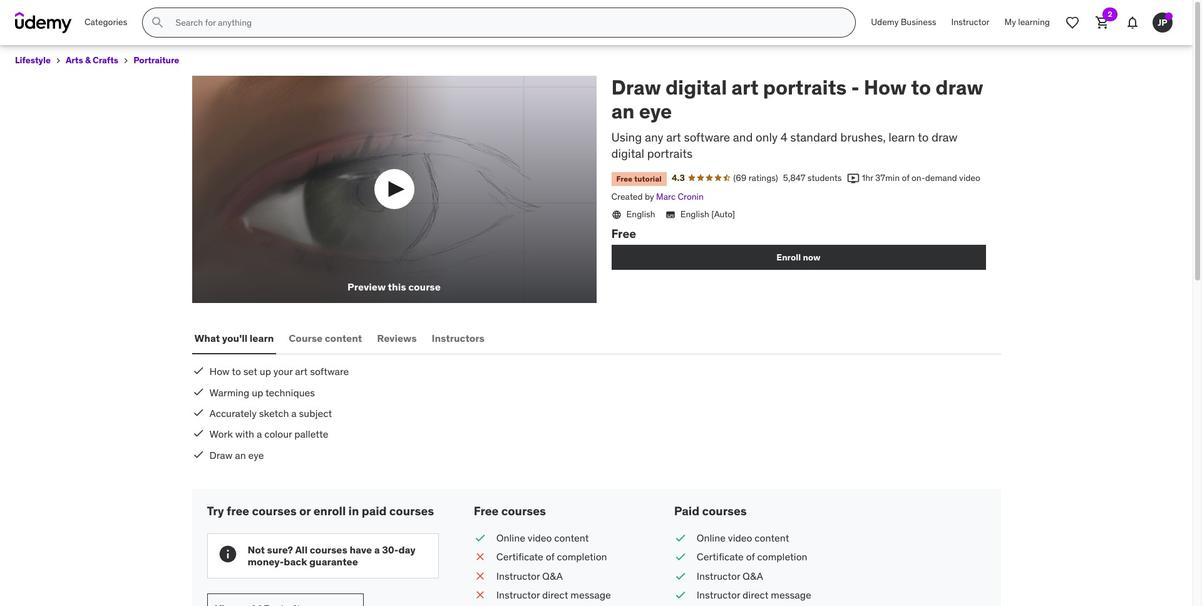 Task type: describe. For each thing, give the bounding box(es) containing it.
and
[[734, 129, 753, 144]]

notifications image
[[1126, 15, 1141, 30]]

created by marc cronin
[[612, 191, 704, 202]]

free courses
[[474, 504, 546, 519]]

message for free courses
[[571, 589, 611, 602]]

course
[[289, 332, 323, 344]]

1 vertical spatial art
[[667, 129, 682, 144]]

wishlist image
[[1066, 15, 1081, 30]]

completion for free courses
[[557, 551, 607, 563]]

money-
[[248, 556, 284, 568]]

any
[[645, 129, 664, 144]]

2 horizontal spatial art
[[732, 74, 759, 100]]

0 horizontal spatial how
[[210, 365, 230, 378]]

instructor q&a for paid courses
[[697, 570, 764, 582]]

(69
[[734, 172, 747, 183]]

0 horizontal spatial software
[[310, 365, 349, 378]]

guarantee
[[310, 556, 358, 568]]

students
[[808, 172, 842, 183]]

2 horizontal spatial of
[[902, 172, 910, 183]]

courses inside not sure? all courses have a 30-day money-back guarantee
[[310, 544, 348, 556]]

1 xsmall image from the left
[[53, 56, 63, 66]]

english [auto]
[[681, 208, 736, 220]]

free for free
[[612, 226, 637, 241]]

what you'll learn
[[195, 332, 274, 344]]

my learning
[[1005, 16, 1051, 28]]

work with a colour pallette
[[210, 428, 329, 441]]

an inside draw digital art portraits - how to draw an eye using any art software and only 4 standard brushes, learn to draw digital portraits
[[612, 98, 635, 124]]

0 vertical spatial up
[[260, 365, 271, 378]]

shopping cart with 2 items image
[[1096, 15, 1111, 30]]

&
[[85, 55, 91, 66]]

arts
[[66, 55, 83, 66]]

demand
[[926, 172, 958, 183]]

enroll now button
[[612, 245, 986, 270]]

sure?
[[267, 544, 293, 556]]

a for subject
[[291, 407, 297, 420]]

2 horizontal spatial video
[[960, 172, 981, 183]]

portraiture link
[[134, 53, 179, 68]]

online for paid
[[697, 532, 726, 544]]

submit search image
[[151, 15, 166, 30]]

certificate for free
[[497, 551, 544, 563]]

preview this course button
[[192, 76, 597, 303]]

now
[[803, 252, 821, 263]]

udemy business
[[872, 16, 937, 28]]

certificate of completion for paid courses
[[697, 551, 808, 563]]

pallette
[[295, 428, 329, 441]]

direct for paid courses
[[743, 589, 769, 602]]

5,847 students
[[784, 172, 842, 183]]

free
[[227, 504, 249, 519]]

accurately
[[210, 407, 257, 420]]

2
[[1109, 9, 1113, 19]]

2 xsmall image from the left
[[121, 56, 131, 66]]

video for paid courses
[[729, 532, 753, 544]]

what
[[195, 332, 220, 344]]

online video content for paid courses
[[697, 532, 790, 544]]

instructor link
[[944, 8, 998, 38]]

marc
[[657, 191, 676, 202]]

eye inside draw digital art portraits - how to draw an eye using any art software and only 4 standard brushes, learn to draw digital portraits
[[639, 98, 673, 124]]

techniques
[[266, 386, 315, 399]]

try
[[207, 504, 224, 519]]

udemy image
[[15, 12, 72, 33]]

not
[[248, 544, 265, 556]]

accurately sketch a subject
[[210, 407, 332, 420]]

5,847
[[784, 172, 806, 183]]

Search for anything text field
[[173, 12, 841, 33]]

this
[[388, 281, 406, 293]]

q&a for free courses
[[543, 570, 563, 582]]

cronin
[[678, 191, 704, 202]]

instructor q&a for free courses
[[497, 570, 563, 582]]

learning
[[1019, 16, 1051, 28]]

arts & crafts link
[[66, 53, 119, 68]]

tutorial
[[635, 174, 662, 183]]

or
[[299, 504, 311, 519]]

content for paid courses
[[755, 532, 790, 544]]

english for english
[[627, 208, 656, 220]]

instructors
[[432, 332, 485, 344]]

you'll
[[222, 332, 248, 344]]

-
[[852, 74, 860, 100]]

jp
[[1159, 17, 1168, 28]]

preview
[[348, 281, 386, 293]]

ratings)
[[749, 172, 779, 183]]

0 horizontal spatial an
[[235, 449, 246, 462]]

subject
[[299, 407, 332, 420]]

1 vertical spatial digital
[[612, 146, 645, 161]]

[auto]
[[712, 208, 736, 220]]

draw an eye
[[210, 449, 264, 462]]

standard
[[791, 129, 838, 144]]

colour
[[265, 428, 292, 441]]

my
[[1005, 16, 1017, 28]]

lifestyle link
[[15, 53, 51, 68]]

paid
[[362, 504, 387, 519]]

categories button
[[77, 8, 135, 38]]

(69 ratings)
[[734, 172, 779, 183]]

how to set up your art software
[[210, 365, 349, 378]]

how inside draw digital art portraits - how to draw an eye using any art software and only 4 standard brushes, learn to draw digital portraits
[[864, 74, 907, 100]]

course
[[409, 281, 441, 293]]

you have alerts image
[[1166, 13, 1173, 20]]

udemy
[[872, 16, 899, 28]]

sketch
[[259, 407, 289, 420]]

warming
[[210, 386, 250, 399]]

all
[[295, 544, 308, 556]]

draw for digital
[[612, 74, 661, 100]]

reviews
[[377, 332, 417, 344]]

created
[[612, 191, 643, 202]]

set
[[244, 365, 257, 378]]

have
[[350, 544, 372, 556]]



Task type: locate. For each thing, give the bounding box(es) containing it.
closed captions image
[[666, 210, 676, 220]]

video down free courses
[[528, 532, 552, 544]]

1 horizontal spatial an
[[612, 98, 635, 124]]

crafts
[[93, 55, 119, 66]]

brushes,
[[841, 129, 886, 144]]

0 horizontal spatial english
[[627, 208, 656, 220]]

using
[[612, 129, 642, 144]]

how right -
[[864, 74, 907, 100]]

up right the set
[[260, 365, 271, 378]]

1 horizontal spatial portraits
[[764, 74, 847, 100]]

0 vertical spatial draw
[[936, 74, 984, 100]]

day
[[399, 544, 416, 556]]

1 vertical spatial software
[[310, 365, 349, 378]]

to
[[912, 74, 932, 100], [918, 129, 929, 144], [232, 365, 241, 378]]

paid courses
[[675, 504, 747, 519]]

0 horizontal spatial of
[[546, 551, 555, 563]]

2 direct from the left
[[743, 589, 769, 602]]

xsmall image left arts
[[53, 56, 63, 66]]

0 horizontal spatial portraits
[[648, 146, 693, 161]]

software inside draw digital art portraits - how to draw an eye using any art software and only 4 standard brushes, learn to draw digital portraits
[[684, 129, 731, 144]]

video for free courses
[[528, 532, 552, 544]]

marc cronin link
[[657, 191, 704, 202]]

0 vertical spatial to
[[912, 74, 932, 100]]

online down free courses
[[497, 532, 526, 544]]

a right sketch
[[291, 407, 297, 420]]

1 horizontal spatial online
[[697, 532, 726, 544]]

1 horizontal spatial instructor q&a
[[697, 570, 764, 582]]

1 horizontal spatial eye
[[639, 98, 673, 124]]

1 horizontal spatial how
[[864, 74, 907, 100]]

draw up using
[[612, 74, 661, 100]]

0 horizontal spatial online video content
[[497, 532, 589, 544]]

paid
[[675, 504, 700, 519]]

video down paid courses
[[729, 532, 753, 544]]

enroll
[[314, 504, 346, 519]]

of down paid courses
[[747, 551, 755, 563]]

1 completion from the left
[[557, 551, 607, 563]]

0 horizontal spatial q&a
[[543, 570, 563, 582]]

1 vertical spatial draw
[[210, 449, 233, 462]]

english for english [auto]
[[681, 208, 710, 220]]

a
[[291, 407, 297, 420], [257, 428, 262, 441], [374, 544, 380, 556]]

try free courses or enroll in paid courses
[[207, 504, 434, 519]]

1 horizontal spatial certificate of completion
[[697, 551, 808, 563]]

video right demand
[[960, 172, 981, 183]]

instructor q&a
[[497, 570, 563, 582], [697, 570, 764, 582]]

1 certificate of completion from the left
[[497, 551, 607, 563]]

0 vertical spatial draw
[[612, 74, 661, 100]]

completion for paid courses
[[758, 551, 808, 563]]

a right with on the bottom
[[257, 428, 262, 441]]

certificate of completion
[[497, 551, 607, 563], [697, 551, 808, 563]]

0 horizontal spatial eye
[[248, 449, 264, 462]]

online video content
[[497, 532, 589, 544], [697, 532, 790, 544]]

of for free courses
[[546, 551, 555, 563]]

portraits left -
[[764, 74, 847, 100]]

1 horizontal spatial message
[[771, 589, 812, 602]]

2 vertical spatial a
[[374, 544, 380, 556]]

digital
[[666, 74, 728, 100], [612, 146, 645, 161]]

2 english from the left
[[681, 208, 710, 220]]

learn right you'll
[[250, 332, 274, 344]]

0 horizontal spatial instructor q&a
[[497, 570, 563, 582]]

2 online from the left
[[697, 532, 726, 544]]

business
[[901, 16, 937, 28]]

1 horizontal spatial q&a
[[743, 570, 764, 582]]

portraits
[[764, 74, 847, 100], [648, 146, 693, 161]]

portraits down any
[[648, 146, 693, 161]]

0 vertical spatial digital
[[666, 74, 728, 100]]

courses
[[252, 504, 297, 519], [390, 504, 434, 519], [502, 504, 546, 519], [703, 504, 747, 519], [310, 544, 348, 556]]

direct for free courses
[[543, 589, 569, 602]]

learn right the brushes, at top
[[889, 129, 916, 144]]

2 vertical spatial art
[[295, 365, 308, 378]]

1 vertical spatial free
[[612, 226, 637, 241]]

preview this course
[[348, 281, 441, 293]]

free for free tutorial
[[617, 174, 633, 183]]

1 horizontal spatial english
[[681, 208, 710, 220]]

learn inside "what you'll learn" button
[[250, 332, 274, 344]]

0 horizontal spatial direct
[[543, 589, 569, 602]]

q&a for paid courses
[[743, 570, 764, 582]]

0 horizontal spatial draw
[[210, 449, 233, 462]]

art right your
[[295, 365, 308, 378]]

1 instructor q&a from the left
[[497, 570, 563, 582]]

2 vertical spatial free
[[474, 504, 499, 519]]

xsmall image right crafts
[[121, 56, 131, 66]]

1 horizontal spatial a
[[291, 407, 297, 420]]

english down by
[[627, 208, 656, 220]]

portraiture
[[134, 55, 179, 66]]

by
[[645, 191, 655, 202]]

udemy business link
[[864, 8, 944, 38]]

message for paid courses
[[771, 589, 812, 602]]

0 vertical spatial portraits
[[764, 74, 847, 100]]

2 vertical spatial to
[[232, 365, 241, 378]]

0 horizontal spatial instructor direct message
[[497, 589, 611, 602]]

1 horizontal spatial of
[[747, 551, 755, 563]]

0 vertical spatial how
[[864, 74, 907, 100]]

only
[[756, 129, 778, 144]]

draw digital art portraits - how to draw an eye using any art software and only 4 standard brushes, learn to draw digital portraits
[[612, 74, 984, 161]]

small image
[[192, 407, 205, 419], [192, 448, 205, 461], [474, 531, 487, 545], [675, 531, 687, 545], [675, 550, 687, 564], [474, 569, 487, 583], [675, 588, 687, 602]]

eye up any
[[639, 98, 673, 124]]

free tutorial
[[617, 174, 662, 183]]

2 horizontal spatial content
[[755, 532, 790, 544]]

0 horizontal spatial a
[[257, 428, 262, 441]]

instructor direct message for free courses
[[497, 589, 611, 602]]

1 vertical spatial to
[[918, 129, 929, 144]]

1 vertical spatial portraits
[[648, 146, 693, 161]]

0 horizontal spatial digital
[[612, 146, 645, 161]]

reviews button
[[375, 323, 420, 353]]

1 vertical spatial up
[[252, 386, 263, 399]]

2 horizontal spatial a
[[374, 544, 380, 556]]

1 horizontal spatial software
[[684, 129, 731, 144]]

lifestyle
[[15, 55, 51, 66]]

2 message from the left
[[771, 589, 812, 602]]

work
[[210, 428, 233, 441]]

online video content for free courses
[[497, 532, 589, 544]]

software left 'and'
[[684, 129, 731, 144]]

0 horizontal spatial certificate
[[497, 551, 544, 563]]

0 horizontal spatial xsmall image
[[53, 56, 63, 66]]

0 horizontal spatial art
[[295, 365, 308, 378]]

how up "warming"
[[210, 365, 230, 378]]

draw
[[936, 74, 984, 100], [932, 129, 958, 144]]

1 horizontal spatial xsmall image
[[121, 56, 131, 66]]

certificate of completion down paid courses
[[697, 551, 808, 563]]

1 certificate from the left
[[497, 551, 544, 563]]

1 horizontal spatial content
[[555, 532, 589, 544]]

art right any
[[667, 129, 682, 144]]

of left on-
[[902, 172, 910, 183]]

learn inside draw digital art portraits - how to draw an eye using any art software and only 4 standard brushes, learn to draw digital portraits
[[889, 129, 916, 144]]

draw for an
[[210, 449, 233, 462]]

2 link
[[1088, 8, 1118, 38]]

enroll
[[777, 252, 802, 263]]

1 horizontal spatial digital
[[666, 74, 728, 100]]

4.3
[[672, 172, 685, 183]]

certificate
[[497, 551, 544, 563], [697, 551, 744, 563]]

0 vertical spatial free
[[617, 174, 633, 183]]

0 vertical spatial eye
[[639, 98, 673, 124]]

0 horizontal spatial video
[[528, 532, 552, 544]]

certificate down free courses
[[497, 551, 544, 563]]

course content button
[[287, 323, 365, 353]]

online video content down paid courses
[[697, 532, 790, 544]]

instructors button
[[430, 323, 487, 353]]

categories
[[85, 16, 127, 28]]

1 horizontal spatial learn
[[889, 129, 916, 144]]

1 online video content from the left
[[497, 532, 589, 544]]

1hr 37min of on-demand video
[[862, 172, 981, 183]]

2 instructor direct message from the left
[[697, 589, 812, 602]]

completion
[[557, 551, 607, 563], [758, 551, 808, 563]]

not sure? all courses have a 30-day money-back guarantee
[[248, 544, 416, 568]]

1 vertical spatial a
[[257, 428, 262, 441]]

2 instructor q&a from the left
[[697, 570, 764, 582]]

art
[[732, 74, 759, 100], [667, 129, 682, 144], [295, 365, 308, 378]]

an up using
[[612, 98, 635, 124]]

0 vertical spatial a
[[291, 407, 297, 420]]

1 horizontal spatial instructor direct message
[[697, 589, 812, 602]]

1 q&a from the left
[[543, 570, 563, 582]]

direct
[[543, 589, 569, 602], [743, 589, 769, 602]]

0 horizontal spatial content
[[325, 332, 362, 344]]

an down with on the bottom
[[235, 449, 246, 462]]

certificate for paid
[[697, 551, 744, 563]]

content inside button
[[325, 332, 362, 344]]

of for paid courses
[[747, 551, 755, 563]]

your
[[274, 365, 293, 378]]

a left 30- at left bottom
[[374, 544, 380, 556]]

course content
[[289, 332, 362, 344]]

1 vertical spatial draw
[[932, 129, 958, 144]]

30-
[[382, 544, 399, 556]]

1 horizontal spatial direct
[[743, 589, 769, 602]]

free for free courses
[[474, 504, 499, 519]]

a for colour
[[257, 428, 262, 441]]

1 vertical spatial an
[[235, 449, 246, 462]]

2 online video content from the left
[[697, 532, 790, 544]]

eye
[[639, 98, 673, 124], [248, 449, 264, 462]]

draw down work
[[210, 449, 233, 462]]

on-
[[912, 172, 926, 183]]

1 horizontal spatial video
[[729, 532, 753, 544]]

0 vertical spatial art
[[732, 74, 759, 100]]

online for free
[[497, 532, 526, 544]]

1 direct from the left
[[543, 589, 569, 602]]

enroll now
[[777, 252, 821, 263]]

1 horizontal spatial completion
[[758, 551, 808, 563]]

1 horizontal spatial draw
[[612, 74, 661, 100]]

english down cronin
[[681, 208, 710, 220]]

instructor direct message for paid courses
[[697, 589, 812, 602]]

2 q&a from the left
[[743, 570, 764, 582]]

0 vertical spatial an
[[612, 98, 635, 124]]

1 online from the left
[[497, 532, 526, 544]]

1 horizontal spatial certificate
[[697, 551, 744, 563]]

0 horizontal spatial message
[[571, 589, 611, 602]]

message
[[571, 589, 611, 602], [771, 589, 812, 602]]

up down the set
[[252, 386, 263, 399]]

certificate of completion down free courses
[[497, 551, 607, 563]]

1hr
[[862, 172, 874, 183]]

online video content down free courses
[[497, 532, 589, 544]]

course language image
[[612, 210, 622, 220]]

online down paid courses
[[697, 532, 726, 544]]

2 certificate from the left
[[697, 551, 744, 563]]

0 vertical spatial software
[[684, 129, 731, 144]]

small image
[[847, 172, 860, 185], [192, 365, 205, 377], [192, 386, 205, 398], [192, 427, 205, 440], [474, 550, 487, 564], [675, 569, 687, 583], [474, 588, 487, 602]]

37min
[[876, 172, 900, 183]]

1 horizontal spatial art
[[667, 129, 682, 144]]

0 horizontal spatial online
[[497, 532, 526, 544]]

1 message from the left
[[571, 589, 611, 602]]

with
[[235, 428, 254, 441]]

learn
[[889, 129, 916, 144], [250, 332, 274, 344]]

certificate down paid courses
[[697, 551, 744, 563]]

1 english from the left
[[627, 208, 656, 220]]

1 instructor direct message from the left
[[497, 589, 611, 602]]

in
[[349, 504, 359, 519]]

1 vertical spatial learn
[[250, 332, 274, 344]]

xsmall image
[[53, 56, 63, 66], [121, 56, 131, 66]]

0 vertical spatial learn
[[889, 129, 916, 144]]

online
[[497, 532, 526, 544], [697, 532, 726, 544]]

1 vertical spatial eye
[[248, 449, 264, 462]]

a inside not sure? all courses have a 30-day money-back guarantee
[[374, 544, 380, 556]]

0 horizontal spatial certificate of completion
[[497, 551, 607, 563]]

2 certificate of completion from the left
[[697, 551, 808, 563]]

warming up techniques
[[210, 386, 315, 399]]

back
[[284, 556, 307, 568]]

eye down with on the bottom
[[248, 449, 264, 462]]

what you'll learn button
[[192, 323, 276, 353]]

2 completion from the left
[[758, 551, 808, 563]]

content for free courses
[[555, 532, 589, 544]]

of down free courses
[[546, 551, 555, 563]]

art up 'and'
[[732, 74, 759, 100]]

certificate of completion for free courses
[[497, 551, 607, 563]]

video
[[960, 172, 981, 183], [528, 532, 552, 544], [729, 532, 753, 544]]

1 vertical spatial how
[[210, 365, 230, 378]]

1 horizontal spatial online video content
[[697, 532, 790, 544]]

software down course content button
[[310, 365, 349, 378]]

0 horizontal spatial completion
[[557, 551, 607, 563]]

0 horizontal spatial learn
[[250, 332, 274, 344]]

how
[[864, 74, 907, 100], [210, 365, 230, 378]]

draw inside draw digital art portraits - how to draw an eye using any art software and only 4 standard brushes, learn to draw digital portraits
[[612, 74, 661, 100]]



Task type: vqa. For each thing, say whether or not it's contained in the screenshot.
second 10min from the bottom of the Sidebar element
no



